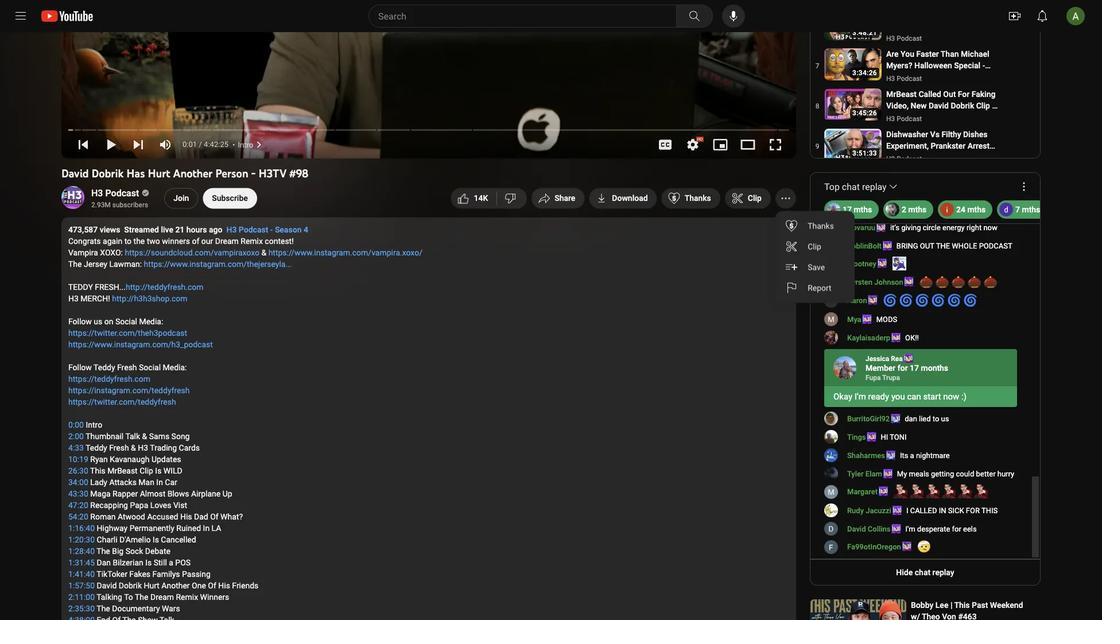 Task type: locate. For each thing, give the bounding box(es) containing it.
• intro
[[233, 140, 253, 149]]

highway
[[97, 524, 128, 533]]

1 vertical spatial teddy
[[86, 443, 107, 453]]

hurt right has
[[148, 166, 170, 180]]

dream up wars
[[150, 592, 174, 602]]

follow up https://teddyfresh.com
[[68, 363, 92, 372]]

off
[[922, 32, 933, 41], [924, 152, 935, 162]]

clip down faking
[[976, 101, 990, 110]]

h3 podcast down myers?
[[886, 75, 922, 83]]

winners
[[162, 237, 190, 246]]

teddy
[[68, 282, 93, 292]]

special
[[954, 61, 981, 70]]

vs
[[919, 20, 927, 30]]

faking
[[972, 89, 996, 99]]

0 vertical spatial social
[[115, 317, 137, 326]]

3:45:26
[[853, 109, 877, 117]]

h3 podcast up #125
[[886, 115, 922, 123]]

follow inside follow us on social media: https://twitter.com/theh3podcast https://www.instagram.com/h3_podcast
[[68, 317, 92, 326]]

https://twitter.com/theh3podcast link
[[68, 328, 187, 338]]

1 horizontal spatial social
[[139, 363, 161, 372]]

of
[[210, 512, 219, 522], [208, 581, 216, 590]]

in left car
[[156, 478, 163, 487]]

0 horizontal spatial 4
[[68, 225, 73, 235]]

remix up https://soundcloud.com/vampiraxoxo & https://www.instagram.com/vampira.xoxo/ the jersey lawman: https://www.instagram.com/thejerseyla...
[[241, 237, 263, 246]]

hurt down fakes
[[144, 581, 160, 590]]

media: inside follow us on social media: https://twitter.com/theh3podcast https://www.instagram.com/h3_podcast
[[139, 317, 163, 326]]

1 horizontal spatial thanks
[[808, 221, 834, 230]]

0 horizontal spatial 7
[[73, 225, 77, 235]]

h3 podcast for dishwasher
[[886, 155, 922, 163]]

7 left 3:34:26 link
[[816, 62, 819, 70]]

thanks button
[[662, 188, 720, 209]]

#91
[[972, 152, 986, 162]]

0 vertical spatial 8
[[816, 102, 819, 110]]

fresh up kavanaugh
[[109, 443, 129, 453]]

the inside dishwasher vs filthy dishes experiment, prankster arrested in japan - off the rails #91
[[937, 152, 951, 162]]

podcast up dishwasher at right
[[897, 115, 922, 123]]

in left japan
[[886, 152, 893, 162]]

0 horizontal spatial thanks
[[685, 193, 711, 203]]

off inside the we do jade gambling live, rich lux vs dan, huge boba scandal - off the rails #92
[[922, 32, 933, 41]]

atwood
[[118, 512, 145, 522]]

4 7 3 , 5 8 7 views
[[68, 225, 124, 235]]

1:41:40
[[68, 570, 95, 579]]

0 vertical spatial h3tv
[[886, 72, 907, 82]]

one
[[192, 581, 206, 590]]

1 horizontal spatial his
[[218, 581, 230, 590]]

1:28:40 link
[[68, 547, 95, 556]]

rails down prankster
[[953, 152, 970, 162]]

dobrik inside 0:00 intro 2:00 thumbnail talk & sams song 4:33 teddy fresh & h3 trading cards 10:19 ryan kavanaugh updates 26:30 this mrbeast clip is wild 34:00 lady attacks man in car 43:30 maga rapper almost blows airplane up 47:20 recapping papa loves vist 54:20 roman atwood accused his dad of what? 1:16:40 highway permanently ruined in la 1:20:30 charli d'amelio is cancelled 1:28:40 the big sock debate 1:31:45 dan bilzerian is still a pos 1:41:40 tiktoker fakes familys passing 1:57:50 david dobrik hurt another one of his friends 2:11:00 talking to the dream remix winners 2:35:30 the documentary wars
[[119, 581, 142, 590]]

h3tv inside "are you faster than michael myers? halloween special - h3tv #96"
[[886, 72, 907, 82]]

Hide chat replay text field
[[896, 568, 955, 577]]

0 horizontal spatial remix
[[176, 592, 198, 602]]

download button
[[589, 188, 657, 209]]

2 horizontal spatial david
[[929, 101, 949, 110]]

is inside "mrbeast called out for faking video, new david dobrik clip is horrifying (ft. pokimane) - ad #125"
[[992, 101, 999, 110]]

h3tv
[[886, 72, 907, 82], [259, 166, 287, 180]]

social inside follow us on social media: https://twitter.com/theh3podcast https://www.instagram.com/h3_podcast
[[115, 317, 137, 326]]

rails down huge
[[951, 32, 968, 41]]

0 vertical spatial teddy
[[94, 363, 115, 372]]

teddy
[[94, 363, 115, 372], [86, 443, 107, 453]]

intro inside 0:00 intro 2:00 thumbnail talk & sams song 4:33 teddy fresh & h3 trading cards 10:19 ryan kavanaugh updates 26:30 this mrbeast clip is wild 34:00 lady attacks man in car 43:30 maga rapper almost blows airplane up 47:20 recapping papa loves vist 54:20 roman atwood accused his dad of what? 1:16:40 highway permanently ruined in la 1:20:30 charli d'amelio is cancelled 1:28:40 the big sock debate 1:31:45 dan bilzerian is still a pos 1:41:40 tiktoker fakes familys passing 1:57:50 david dobrik hurt another one of his friends 2:11:00 talking to the dream remix winners 2:35:30 the documentary wars
[[86, 420, 102, 430]]

recapping
[[90, 501, 128, 510]]

1 follow from the top
[[68, 317, 92, 326]]

mrbeast up attacks at the left of page
[[107, 466, 138, 476]]

accused
[[147, 512, 178, 522]]

off inside dishwasher vs filthy dishes experiment, prankster arrested in japan - off the rails #91
[[924, 152, 935, 162]]

thanks inside option
[[808, 221, 834, 230]]

3 hours, 51 minutes, 33 seconds element
[[853, 149, 877, 157]]

our
[[201, 237, 213, 246]]

dishwasher vs filthy dishes experiment, prankster arrested in japan - off the rails #91 by h3 podcast 3 hours, 51 minutes element
[[886, 129, 999, 162]]

0 horizontal spatial dream
[[150, 592, 174, 602]]

jade
[[912, 9, 929, 18]]

3 hours, 45 minutes, 26 seconds element
[[853, 109, 877, 117]]

h3 down rich
[[886, 34, 895, 42]]

seek slider slider
[[65, 122, 789, 134]]

clip
[[976, 101, 990, 110], [748, 193, 762, 203], [808, 242, 821, 251], [140, 466, 153, 476]]

2 horizontal spatial 7
[[816, 62, 819, 70]]

0 horizontal spatial intro
[[86, 420, 102, 430]]

his up ruined
[[180, 512, 192, 522]]

dream down ago
[[215, 237, 239, 246]]

2 horizontal spatial &
[[261, 248, 266, 257]]

473,587 views element
[[68, 18, 124, 236]]

to
[[124, 592, 133, 602]]

0 horizontal spatial &
[[131, 443, 136, 453]]

we
[[886, 9, 898, 18]]

another
[[162, 581, 190, 590]]

- left ad at right
[[979, 112, 982, 122]]

1 vertical spatial david
[[61, 166, 89, 180]]

out
[[943, 89, 956, 99]]

2 horizontal spatial in
[[886, 152, 893, 162]]

h3 podcast inside h3 podcast link
[[91, 188, 139, 198]]

is up ad at right
[[992, 101, 999, 110]]

7 right 5
[[93, 225, 98, 235]]

mrbeast inside "mrbeast called out for faking video, new david dobrik clip is horrifying (ft. pokimane) - ad #125"
[[886, 89, 917, 99]]

0 vertical spatial off
[[922, 32, 933, 41]]

gambling
[[931, 9, 966, 18]]

21
[[175, 225, 184, 235]]

than
[[941, 49, 959, 59]]

h3tv left '#98'
[[259, 166, 287, 180]]

h3 down talk
[[138, 443, 148, 453]]

social inside follow teddy fresh social media: https://teddyfresh.com https://instagram.com/teddyfresh https://twitter.com/teddyfresh
[[139, 363, 161, 372]]

mrbeast up video,
[[886, 89, 917, 99]]

1 horizontal spatial &
[[142, 432, 147, 441]]

mrbeast called out for faking video, new david dobrik clip is horrifying (ft. pokimane) - ad #125 by h3 podcast 3 hours, 45 minutes element
[[886, 88, 999, 133]]

1 vertical spatial rails
[[953, 152, 970, 162]]

lee
[[936, 600, 949, 610]]

0 vertical spatial fresh
[[117, 363, 137, 372]]

papa
[[130, 501, 148, 510]]

1 horizontal spatial in
[[203, 524, 210, 533]]

filthy
[[942, 129, 961, 139]]

/
[[199, 140, 202, 149]]

remix
[[241, 237, 263, 246], [176, 592, 198, 602]]

https://www.instagram.com/vampira.xoxo/
[[268, 248, 422, 257]]

0 vertical spatial of
[[210, 512, 219, 522]]

list box
[[776, 211, 855, 303]]

0 horizontal spatial this
[[90, 466, 105, 476]]

& down talk
[[131, 443, 136, 453]]

teddy up ryan
[[86, 443, 107, 453]]

h3tv down myers?
[[886, 72, 907, 82]]

media: down http://h3h3shop.com link
[[139, 317, 163, 326]]

0 vertical spatial dobrik
[[951, 101, 974, 110]]

social up the https://twitter.com/theh3podcast link
[[115, 317, 137, 326]]

clip option
[[776, 236, 855, 257]]

his
[[180, 512, 192, 522], [218, 581, 230, 590]]

rails inside dishwasher vs filthy dishes experiment, prankster arrested in japan - off the rails #91
[[953, 152, 970, 162]]

of up "winners"
[[208, 581, 216, 590]]

1 horizontal spatial h3tv
[[886, 72, 907, 82]]

8 right ,
[[89, 225, 93, 235]]

two
[[147, 237, 160, 246]]

0 vertical spatial in
[[886, 152, 893, 162]]

Search text field
[[378, 9, 674, 24]]

streamed live 21 hours ago
[[124, 225, 222, 235]]

h3 down the teddy
[[68, 294, 79, 303]]

1 vertical spatial social
[[139, 363, 161, 372]]

follow inside follow teddy fresh social media: https://teddyfresh.com https://instagram.com/teddyfresh https://twitter.com/teddyfresh
[[68, 363, 92, 372]]

contest!
[[265, 237, 294, 246]]

1 vertical spatial dobrik
[[92, 166, 124, 180]]

views
[[100, 225, 120, 235]]

thanks left clip button
[[685, 193, 711, 203]]

0 vertical spatial his
[[180, 512, 192, 522]]

1 horizontal spatial remix
[[241, 237, 263, 246]]

follow left us
[[68, 317, 92, 326]]

- inside "link"
[[270, 225, 273, 235]]

fresh up https://teddyfresh.com link
[[117, 363, 137, 372]]

dan
[[97, 558, 111, 568]]

the down talking
[[97, 604, 110, 613]]

podcast for 3:51:33
[[897, 155, 922, 163]]

1 vertical spatial hurt
[[144, 581, 160, 590]]

teddy inside 0:00 intro 2:00 thumbnail talk & sams song 4:33 teddy fresh & h3 trading cards 10:19 ryan kavanaugh updates 26:30 this mrbeast clip is wild 34:00 lady attacks man in car 43:30 maga rapper almost blows airplane up 47:20 recapping papa loves vist 54:20 roman atwood accused his dad of what? 1:16:40 highway permanently ruined in la 1:20:30 charli d'amelio is cancelled 1:28:40 the big sock debate 1:31:45 dan bilzerian is still a pos 1:41:40 tiktoker fakes familys passing 1:57:50 david dobrik hurt another one of his friends 2:11:00 talking to the dream remix winners 2:35:30 the documentary wars
[[86, 443, 107, 453]]

intro inside youtube video player element
[[238, 140, 253, 149]]

2 vertical spatial david
[[97, 581, 117, 590]]

https://teddyfresh.com
[[68, 374, 150, 384]]

media: for https://twitter.com/theh3podcast
[[139, 317, 163, 326]]

#125
[[886, 124, 905, 133]]

1 vertical spatial follow
[[68, 363, 92, 372]]

podcast up 2.93 million subscribers element
[[105, 188, 139, 198]]

&
[[261, 248, 266, 257], [142, 432, 147, 441], [131, 443, 136, 453]]

- inside "mrbeast called out for faking video, new david dobrik clip is horrifying (ft. pokimane) - ad #125"
[[979, 112, 982, 122]]

loves
[[150, 501, 171, 510]]

you
[[901, 49, 915, 59]]

Subscribe text field
[[212, 193, 248, 203]]

podcast down 'lux'
[[897, 34, 922, 42]]

None search field
[[348, 5, 715, 28]]

off down vs
[[922, 32, 933, 41]]

ruined
[[176, 524, 201, 533]]

3:45:26 link
[[824, 88, 882, 122]]

1 horizontal spatial david
[[97, 581, 117, 590]]

Thanks text field
[[685, 193, 711, 203]]

2 vertical spatial dobrik
[[119, 581, 142, 590]]

intro right •
[[238, 140, 253, 149]]

http://teddyfresh.com
[[126, 282, 204, 292]]

big
[[112, 547, 124, 556]]

his up "winners"
[[218, 581, 230, 590]]

1 vertical spatial dream
[[150, 592, 174, 602]]

- down vs
[[917, 32, 920, 41]]

dobrik up h3 podcast link on the left top of page
[[92, 166, 124, 180]]

bobby lee | this past weekend w/ theo von #463 link
[[911, 599, 1027, 620]]

jersey
[[84, 259, 107, 269]]

0 vertical spatial remix
[[241, 237, 263, 246]]

0 vertical spatial intro
[[238, 140, 253, 149]]

0 horizontal spatial h3tv
[[259, 166, 287, 180]]

43:30 link
[[68, 489, 88, 499]]

rails
[[951, 32, 968, 41], [953, 152, 970, 162]]

47:20 link
[[68, 501, 88, 510]]

1 vertical spatial this
[[954, 600, 970, 610]]

0:00 intro 2:00 thumbnail talk & sams song 4:33 teddy fresh & h3 trading cards 10:19 ryan kavanaugh updates 26:30 this mrbeast clip is wild 34:00 lady attacks man in car 43:30 maga rapper almost blows airplane up 47:20 recapping papa loves vist 54:20 roman atwood accused his dad of what? 1:16:40 highway permanently ruined in la 1:20:30 charli d'amelio is cancelled 1:28:40 the big sock debate 1:31:45 dan bilzerian is still a pos 1:41:40 tiktoker fakes familys passing 1:57:50 david dobrik hurt another one of his friends 2:11:00 talking to the dream remix winners 2:35:30 the documentary wars
[[68, 420, 259, 613]]

media: inside follow teddy fresh social media: https://teddyfresh.com https://instagram.com/teddyfresh https://twitter.com/teddyfresh
[[163, 363, 187, 372]]

youtube video player element
[[61, 0, 796, 158]]

podcast for 3:34:26
[[897, 75, 922, 83]]

is down updates
[[155, 466, 162, 476]]

0 vertical spatial david
[[929, 101, 949, 110]]

0 vertical spatial &
[[261, 248, 266, 257]]

are you faster than michael myers? halloween special - h3tv #96
[[886, 49, 990, 82]]

1 vertical spatial fresh
[[109, 443, 129, 453]]

https://instagram.com/teddyfresh
[[68, 386, 190, 395]]

the up dan
[[97, 547, 110, 556]]

teddy up https://teddyfresh.com
[[94, 363, 115, 372]]

clip down thanks option
[[808, 242, 821, 251]]

https://instagram.com/teddyfresh link
[[68, 386, 190, 395]]

0:01
[[183, 140, 197, 149]]

huge
[[947, 20, 966, 30]]

social for on
[[115, 317, 137, 326]]

0 vertical spatial hurt
[[148, 166, 170, 180]]

hide
[[896, 568, 913, 577]]

0 horizontal spatial social
[[115, 317, 137, 326]]

0 vertical spatial dream
[[215, 237, 239, 246]]

clip right thanks text field on the right of the page
[[748, 193, 762, 203]]

2 horizontal spatial 4
[[478, 193, 483, 203]]

1 vertical spatial mrbeast
[[107, 466, 138, 476]]

intro
[[238, 140, 253, 149], [86, 420, 102, 430]]

off down prankster
[[924, 152, 935, 162]]

1 vertical spatial in
[[156, 478, 163, 487]]

thanks up 'clip' option
[[808, 221, 834, 230]]

1 horizontal spatial 4
[[304, 225, 308, 235]]

video,
[[886, 101, 909, 110]]

updates
[[152, 455, 181, 464]]

ryan
[[90, 455, 108, 464]]

7 left ,
[[73, 225, 77, 235]]

remix down another on the left bottom
[[176, 592, 198, 602]]

- up contest!
[[270, 225, 273, 235]]

bobby lee | this past weekend w/ theo von #463 by theo von 4,208,068 views 1 month ago 2 hours, 8 minutes element
[[911, 599, 1027, 620]]

h3 right ago
[[226, 225, 237, 235]]

0 horizontal spatial in
[[156, 478, 163, 487]]

dobrik down for
[[951, 101, 974, 110]]

the down dan,
[[935, 32, 949, 41]]

h3 podcast up 2.93 million subscribers element
[[91, 188, 139, 198]]

live
[[161, 225, 173, 235]]

congrats again to the two winners of our dream remix contest! vampira xoxo:
[[68, 237, 294, 257]]

2 vertical spatial in
[[203, 524, 210, 533]]

1 vertical spatial remix
[[176, 592, 198, 602]]

0 vertical spatial rails
[[951, 32, 968, 41]]

1 horizontal spatial dream
[[215, 237, 239, 246]]

social down https://www.instagram.com/h3_podcast
[[139, 363, 161, 372]]

0:01 / 4:42:25
[[183, 140, 229, 149]]

podcast down experiment,
[[897, 155, 922, 163]]

dobrik up "to"
[[119, 581, 142, 590]]

h3 podcast down 'lux'
[[886, 34, 922, 42]]

podcast for 3:48:21
[[897, 34, 922, 42]]

1:28:40
[[68, 547, 95, 556]]

1 vertical spatial intro
[[86, 420, 102, 430]]

1:57:50
[[68, 581, 95, 590]]

talk
[[125, 432, 140, 441]]

26:30
[[68, 466, 88, 476]]

list box containing thanks
[[776, 211, 855, 303]]

0 vertical spatial media:
[[139, 317, 163, 326]]

experiment,
[[886, 141, 929, 150]]

follow for follow teddy fresh social media: https://teddyfresh.com https://instagram.com/teddyfresh https://twitter.com/teddyfresh
[[68, 363, 92, 372]]

& down contest!
[[261, 248, 266, 257]]

halloween
[[915, 61, 952, 70]]

0 horizontal spatial david
[[61, 166, 89, 180]]

thanks inside button
[[685, 193, 711, 203]]

0 horizontal spatial mrbeast
[[107, 466, 138, 476]]

0 vertical spatial thanks
[[685, 193, 711, 203]]

- right japan
[[919, 152, 922, 162]]

hide chat replay button
[[813, 562, 1038, 583]]

is left still
[[145, 558, 152, 568]]

rich
[[886, 20, 902, 30]]

of up "la"
[[210, 512, 219, 522]]

podcast down myers?
[[897, 75, 922, 83]]

this inside 0:00 intro 2:00 thumbnail talk & sams song 4:33 teddy fresh & h3 trading cards 10:19 ryan kavanaugh updates 26:30 this mrbeast clip is wild 34:00 lady attacks man in car 43:30 maga rapper almost blows airplane up 47:20 recapping papa loves vist 54:20 roman atwood accused his dad of what? 1:16:40 highway permanently ruined in la 1:20:30 charli d'amelio is cancelled 1:28:40 the big sock debate 1:31:45 dan bilzerian is still a pos 1:41:40 tiktoker fakes familys passing 1:57:50 david dobrik hurt another one of his friends 2:11:00 talking to the dream remix winners 2:35:30 the documentary wars
[[90, 466, 105, 476]]

- inside dishwasher vs filthy dishes experiment, prankster arrested in japan - off the rails #91
[[919, 152, 922, 162]]

the down vampira
[[68, 259, 82, 269]]

2 follow from the top
[[68, 363, 92, 372]]

h3 podcast down experiment,
[[886, 155, 922, 163]]

3 hours, 48 minutes, 21 seconds element
[[853, 29, 877, 37]]

avatar image image
[[1067, 7, 1085, 25]]

- down the michael at the right of page
[[983, 61, 985, 70]]

dream inside congrats again to the two winners of our dream remix contest! vampira xoxo:
[[215, 237, 239, 246]]

this right |
[[954, 600, 970, 610]]

0 vertical spatial this
[[90, 466, 105, 476]]

podcast up contest!
[[239, 225, 268, 235]]

https://twitter.com/theh3podcast
[[68, 328, 187, 338]]

1 horizontal spatial 8
[[816, 102, 819, 110]]

h3 inside 0:00 intro 2:00 thumbnail talk & sams song 4:33 teddy fresh & h3 trading cards 10:19 ryan kavanaugh updates 26:30 this mrbeast clip is wild 34:00 lady attacks man in car 43:30 maga rapper almost blows airplane up 47:20 recapping papa loves vist 54:20 roman atwood accused his dad of what? 1:16:40 highway permanently ruined in la 1:20:30 charli d'amelio is cancelled 1:28:40 the big sock debate 1:31:45 dan bilzerian is still a pos 1:41:40 tiktoker fakes familys passing 1:57:50 david dobrik hurt another one of his friends 2:11:00 talking to the dream remix winners 2:35:30 the documentary wars
[[138, 443, 148, 453]]

the down prankster
[[937, 152, 951, 162]]

media: down https://www.instagram.com/h3_podcast
[[163, 363, 187, 372]]

1 vertical spatial off
[[924, 152, 935, 162]]

8 left 3:45:26 link
[[816, 102, 819, 110]]

1 horizontal spatial intro
[[238, 140, 253, 149]]

in left "la"
[[203, 524, 210, 533]]

1 horizontal spatial mrbeast
[[886, 89, 917, 99]]

0 vertical spatial follow
[[68, 317, 92, 326]]

clip up man at the bottom of page
[[140, 466, 153, 476]]

1 vertical spatial media:
[[163, 363, 187, 372]]

rapper
[[113, 489, 138, 499]]

this up the lady in the left of the page
[[90, 466, 105, 476]]

0 vertical spatial mrbeast
[[886, 89, 917, 99]]

dobrik inside "mrbeast called out for faking video, new david dobrik clip is horrifying (ft. pokimane) - ad #125"
[[951, 101, 974, 110]]

0 horizontal spatial 8
[[89, 225, 93, 235]]

dishwasher vs filthy dishes experiment, prankster arrested in japan - off the rails #91
[[886, 129, 999, 162]]

clip inside option
[[808, 242, 821, 251]]

1 horizontal spatial this
[[954, 600, 970, 610]]

intro for •
[[238, 140, 253, 149]]

43:30
[[68, 489, 88, 499]]

mrbeast inside 0:00 intro 2:00 thumbnail talk & sams song 4:33 teddy fresh & h3 trading cards 10:19 ryan kavanaugh updates 26:30 this mrbeast clip is wild 34:00 lady attacks man in car 43:30 maga rapper almost blows airplane up 47:20 recapping papa loves vist 54:20 roman atwood accused his dad of what? 1:16:40 highway permanently ruined in la 1:20:30 charli d'amelio is cancelled 1:28:40 the big sock debate 1:31:45 dan bilzerian is still a pos 1:41:40 tiktoker fakes familys passing 1:57:50 david dobrik hurt another one of his friends 2:11:00 talking to the dream remix winners 2:35:30 the documentary wars
[[107, 466, 138, 476]]

& right talk
[[142, 432, 147, 441]]

von
[[942, 612, 956, 620]]

1 vertical spatial thanks
[[808, 221, 834, 230]]

intro up thumbnail
[[86, 420, 102, 430]]



Task type: vqa. For each thing, say whether or not it's contained in the screenshot.
Gaming
no



Task type: describe. For each thing, give the bounding box(es) containing it.
talking
[[97, 592, 122, 602]]

w/
[[911, 612, 920, 620]]

the inside the we do jade gambling live, rich lux vs dan, huge boba scandal - off the rails #92
[[935, 32, 949, 41]]

winners
[[200, 592, 229, 602]]

1 vertical spatial h3tv
[[259, 166, 287, 180]]

,
[[82, 225, 84, 235]]

theo
[[922, 612, 940, 620]]

are you faster than michael myers? halloween special - h3tv #96 by h3 podcast 3 hours, 34 minutes element
[[886, 48, 999, 82]]

h3 down myers?
[[886, 75, 895, 83]]

Share text field
[[555, 193, 575, 203]]

dishes
[[963, 129, 988, 139]]

1:20:30 link
[[68, 535, 95, 545]]

the inside https://soundcloud.com/vampiraxoxo & https://www.instagram.com/vampira.xoxo/ the jersey lawman: https://www.instagram.com/thejerseyla...
[[68, 259, 82, 269]]

clip inside 0:00 intro 2:00 thumbnail talk & sams song 4:33 teddy fresh & h3 trading cards 10:19 ryan kavanaugh updates 26:30 this mrbeast clip is wild 34:00 lady attacks man in car 43:30 maga rapper almost blows airplane up 47:20 recapping papa loves vist 54:20 roman atwood accused his dad of what? 1:16:40 highway permanently ruined in la 1:20:30 charli d'amelio is cancelled 1:28:40 the big sock debate 1:31:45 dan bilzerian is still a pos 1:41:40 tiktoker fakes familys passing 1:57:50 david dobrik hurt another one of his friends 2:11:00 talking to the dream remix winners 2:35:30 the documentary wars
[[140, 466, 153, 476]]

vampira
[[68, 248, 98, 257]]

car
[[165, 478, 177, 487]]

0:00
[[68, 420, 84, 430]]

horrifying
[[886, 112, 922, 122]]

1 vertical spatial &
[[142, 432, 147, 441]]

- inside "are you faster than michael myers? halloween special - h3tv #96"
[[983, 61, 985, 70]]

remix inside congrats again to the two winners of our dream remix contest! vampira xoxo:
[[241, 237, 263, 246]]

follow for follow us on social media: https://twitter.com/theh3podcast https://www.instagram.com/h3_podcast
[[68, 317, 92, 326]]

4:33 link
[[68, 443, 84, 453]]

podcast inside "link"
[[239, 225, 268, 235]]

new
[[911, 101, 927, 110]]

teddy fresh... http://teddyfresh.com h3 merch! http://h3h3shop.com
[[68, 282, 204, 303]]

2 vertical spatial &
[[131, 443, 136, 453]]

is up debate
[[153, 535, 159, 545]]

2.93m subscribers
[[91, 201, 148, 209]]

3 hours, 34 minutes, 26 seconds element
[[853, 69, 877, 77]]

9
[[816, 142, 819, 150]]

us
[[94, 317, 102, 326]]

are
[[886, 49, 899, 59]]

clip inside button
[[748, 193, 762, 203]]

friends
[[232, 581, 259, 590]]

michael
[[961, 49, 990, 59]]

report option
[[776, 277, 855, 298]]

subscribe button
[[203, 188, 257, 209]]

rails inside the we do jade gambling live, rich lux vs dan, huge boba scandal - off the rails #92
[[951, 32, 968, 41]]

1:57:50 link
[[68, 581, 95, 590]]

1
[[474, 193, 478, 203]]

intro for 0:00
[[86, 420, 102, 430]]

1 vertical spatial his
[[218, 581, 230, 590]]

Download text field
[[612, 193, 648, 203]]

- inside the we do jade gambling live, rich lux vs dan, huge boba scandal - off the rails #92
[[917, 32, 920, 41]]

https://www.instagram.com/h3_podcast
[[68, 340, 213, 349]]

pos
[[175, 558, 191, 568]]

cancelled
[[161, 535, 196, 545]]

man
[[139, 478, 154, 487]]

https://www.instagram.com/thejerseyla...
[[144, 259, 292, 269]]

attacks
[[109, 478, 137, 487]]

sock
[[126, 547, 143, 556]]

4 inside "link"
[[304, 225, 308, 235]]

remix inside 0:00 intro 2:00 thumbnail talk & sams song 4:33 teddy fresh & h3 trading cards 10:19 ryan kavanaugh updates 26:30 this mrbeast clip is wild 34:00 lady attacks man in car 43:30 maga rapper almost blows airplane up 47:20 recapping papa loves vist 54:20 roman atwood accused his dad of what? 1:16:40 highway permanently ruined in la 1:20:30 charli d'amelio is cancelled 1:28:40 the big sock debate 1:31:45 dan bilzerian is still a pos 1:41:40 tiktoker fakes familys passing 1:57:50 david dobrik hurt another one of his friends 2:11:00 talking to the dream remix winners 2:35:30 the documentary wars
[[176, 592, 198, 602]]

1 4 k
[[474, 193, 488, 203]]

social for fresh
[[139, 363, 161, 372]]

mrbeast called out for faking video, new david dobrik clip is horrifying (ft. pokimane) - ad #125
[[886, 89, 999, 133]]

h3 up #125
[[886, 115, 895, 123]]

hurt inside 0:00 intro 2:00 thumbnail talk & sams song 4:33 teddy fresh & h3 trading cards 10:19 ryan kavanaugh updates 26:30 this mrbeast clip is wild 34:00 lady attacks man in car 43:30 maga rapper almost blows airplane up 47:20 recapping papa loves vist 54:20 roman atwood accused his dad of what? 1:16:40 highway permanently ruined in la 1:20:30 charli d'amelio is cancelled 1:28:40 the big sock debate 1:31:45 dan bilzerian is still a pos 1:41:40 tiktoker fakes familys passing 1:57:50 david dobrik hurt another one of his friends 2:11:00 talking to the dream remix winners 2:35:30 the documentary wars
[[144, 581, 160, 590]]

for
[[958, 89, 970, 99]]

report
[[808, 283, 832, 292]]

bobby lee | this past weekend w/ theo von #463
[[911, 600, 1023, 620]]

clip inside "mrbeast called out for faking video, new david dobrik clip is horrifying (ft. pokimane) - ad #125"
[[976, 101, 990, 110]]

this inside bobby lee | this past weekend w/ theo von #463
[[954, 600, 970, 610]]

2:00
[[68, 432, 84, 441]]

podcast for 3:45:26
[[897, 115, 922, 123]]

lady
[[90, 478, 107, 487]]

1:16:40 link
[[68, 524, 95, 533]]

to
[[124, 237, 132, 246]]

34:00 link
[[68, 478, 88, 487]]

ad
[[984, 112, 994, 122]]

join button
[[164, 188, 198, 209]]

do
[[900, 9, 910, 18]]

trading
[[150, 443, 177, 453]]

1 vertical spatial of
[[208, 581, 216, 590]]

- down intro element on the left of page
[[251, 166, 256, 180]]

fresh inside follow teddy fresh social media: https://teddyfresh.com https://instagram.com/teddyfresh https://twitter.com/teddyfresh
[[117, 363, 137, 372]]

boba
[[968, 20, 986, 30]]

2:11:00
[[68, 592, 95, 602]]

dream inside 0:00 intro 2:00 thumbnail talk & sams song 4:33 teddy fresh & h3 trading cards 10:19 ryan kavanaugh updates 26:30 this mrbeast clip is wild 34:00 lady attacks man in car 43:30 maga rapper almost blows airplane up 47:20 recapping papa loves vist 54:20 roman atwood accused his dad of what? 1:16:40 highway permanently ruined in la 1:20:30 charli d'amelio is cancelled 1:28:40 the big sock debate 1:31:45 dan bilzerian is still a pos 1:41:40 tiktoker fakes familys passing 1:57:50 david dobrik hurt another one of his friends 2:11:00 talking to the dream remix winners 2:35:30 the documentary wars
[[150, 592, 174, 602]]

h3 down experiment,
[[886, 155, 895, 163]]

thanks option
[[776, 215, 855, 236]]

airplane
[[191, 489, 221, 499]]

k
[[483, 193, 488, 203]]

wild
[[164, 466, 182, 476]]

teddy inside follow teddy fresh social media: https://teddyfresh.com https://instagram.com/teddyfresh https://twitter.com/teddyfresh
[[94, 363, 115, 372]]

4:42:25
[[204, 140, 229, 149]]

h3 inside teddy fresh... http://teddyfresh.com h3 merch! http://h3h3shop.com
[[68, 294, 79, 303]]

season
[[275, 225, 302, 235]]

1 vertical spatial 8
[[89, 225, 93, 235]]

fresh inside 0:00 intro 2:00 thumbnail talk & sams song 4:33 teddy fresh & h3 trading cards 10:19 ryan kavanaugh updates 26:30 this mrbeast clip is wild 34:00 lady attacks man in car 43:30 maga rapper almost blows airplane up 47:20 recapping papa loves vist 54:20 roman atwood accused his dad of what? 1:16:40 highway permanently ruined in la 1:20:30 charli d'amelio is cancelled 1:28:40 the big sock debate 1:31:45 dan bilzerian is still a pos 1:41:40 tiktoker fakes familys passing 1:57:50 david dobrik hurt another one of his friends 2:11:00 talking to the dream remix winners 2:35:30 the documentary wars
[[109, 443, 129, 453]]

la
[[212, 524, 221, 533]]

sams
[[149, 432, 169, 441]]

the up 'documentary'
[[135, 592, 148, 602]]

https://soundcloud.com/vampiraxoxo link
[[125, 248, 259, 257]]

h3 inside "link"
[[226, 225, 237, 235]]

1 horizontal spatial 7
[[93, 225, 98, 235]]

documentary
[[112, 604, 160, 613]]

hide chat replay
[[896, 568, 955, 577]]

download
[[612, 193, 648, 203]]

debate
[[145, 547, 170, 556]]

prankster
[[931, 141, 966, 150]]

kavanaugh
[[110, 455, 150, 464]]

congrats
[[68, 237, 101, 246]]

h3 podcast link
[[91, 187, 140, 199]]

david inside 0:00 intro 2:00 thumbnail talk & sams song 4:33 teddy fresh & h3 trading cards 10:19 ryan kavanaugh updates 26:30 this mrbeast clip is wild 34:00 lady attacks man in car 43:30 maga rapper almost blows airplane up 47:20 recapping papa loves vist 54:20 roman atwood accused his dad of what? 1:16:40 highway permanently ruined in la 1:20:30 charli d'amelio is cancelled 1:28:40 the big sock debate 1:31:45 dan bilzerian is still a pos 1:41:40 tiktoker fakes familys passing 1:57:50 david dobrik hurt another one of his friends 2:11:00 talking to the dream remix winners 2:35:30 the documentary wars
[[97, 581, 117, 590]]

permanently
[[130, 524, 174, 533]]

japan
[[895, 152, 917, 162]]

streamed
[[124, 225, 159, 235]]

4:33
[[68, 443, 84, 453]]

& inside https://soundcloud.com/vampiraxoxo & https://www.instagram.com/vampira.xoxo/ the jersey lawman: https://www.instagram.com/thejerseyla...
[[261, 248, 266, 257]]

david inside "mrbeast called out for faking video, new david dobrik clip is horrifying (ft. pokimane) - ad #125"
[[929, 101, 949, 110]]

in inside dishwasher vs filthy dishes experiment, prankster arrested in japan - off the rails #91
[[886, 152, 893, 162]]

47:20
[[68, 501, 88, 510]]

http://h3h3shop.com link
[[112, 294, 187, 303]]

3:34:26
[[853, 69, 877, 77]]

https://twitter.com/teddyfresh
[[68, 397, 176, 407]]

h3 podcast for are
[[886, 75, 922, 83]]

dishwasher
[[886, 129, 928, 139]]

3:48:21
[[853, 29, 877, 37]]

0 horizontal spatial his
[[180, 512, 192, 522]]

0:00 link
[[68, 420, 84, 430]]

Join text field
[[173, 193, 189, 203]]

http://teddyfresh.com link
[[126, 282, 204, 292]]

save option
[[776, 257, 855, 277]]

hours
[[186, 225, 207, 235]]

1:20:30
[[68, 535, 95, 545]]

Clip text field
[[748, 193, 762, 203]]

d'amelio
[[119, 535, 151, 545]]

almost
[[140, 489, 165, 499]]

h3 up 2.93m
[[91, 188, 103, 198]]

media: for https://teddyfresh.com
[[163, 363, 187, 372]]

intro element
[[238, 131, 253, 158]]

2.93 million subscribers element
[[91, 199, 148, 210]]

3:48:21 link
[[824, 8, 882, 42]]

fresh...
[[95, 282, 126, 292]]

h3 podcast for mrbeast
[[886, 115, 922, 123]]



